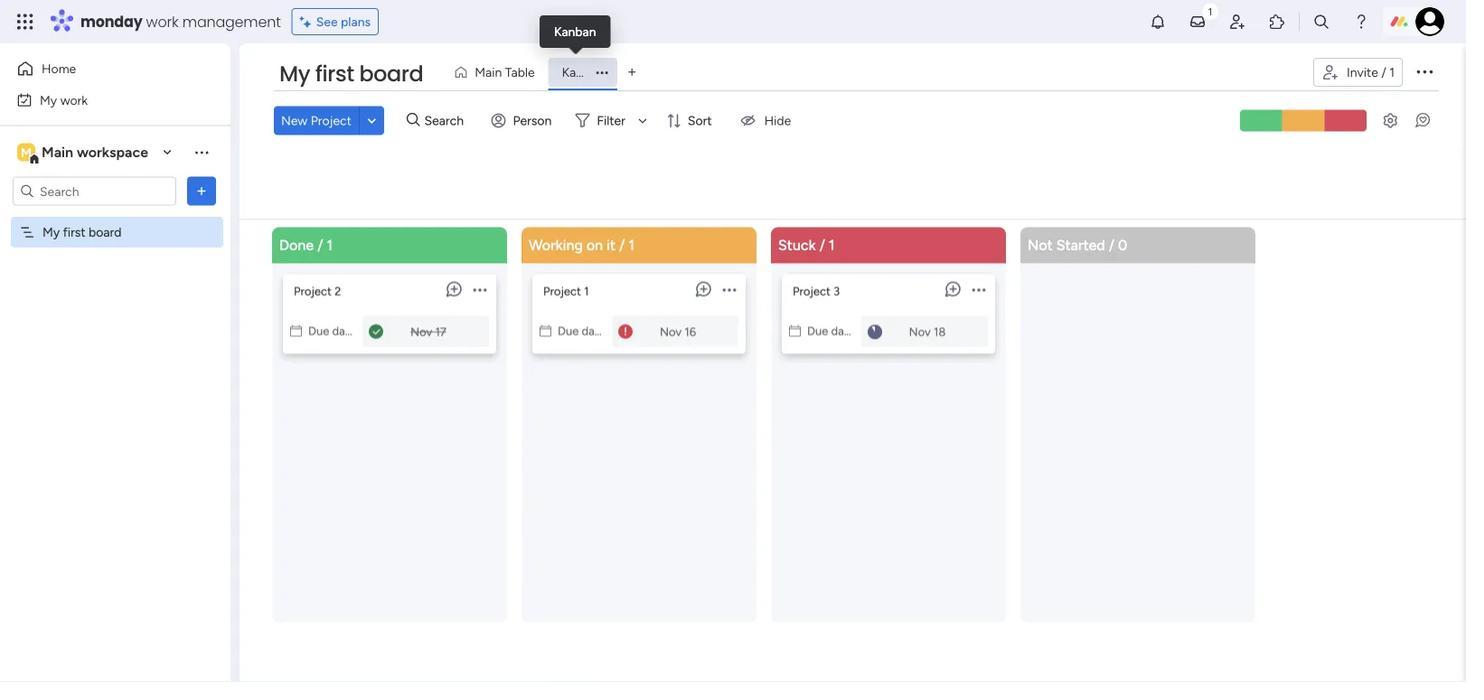 Task type: vqa. For each thing, say whether or not it's contained in the screenshot.
the Completed within Completed field
no



Task type: describe. For each thing, give the bounding box(es) containing it.
/ left 0
[[1109, 237, 1115, 254]]

project 2
[[294, 284, 341, 299]]

main table
[[475, 65, 535, 80]]

not started / 0
[[1028, 237, 1127, 254]]

arrow down image
[[632, 110, 653, 131]]

date for working
[[582, 324, 605, 339]]

workspace options image
[[193, 143, 211, 161]]

stuck / 1
[[778, 237, 835, 254]]

new
[[281, 113, 308, 128]]

new project
[[281, 113, 352, 128]]

invite / 1
[[1347, 65, 1395, 80]]

invite members image
[[1228, 13, 1247, 31]]

m
[[21, 145, 32, 160]]

see plans button
[[292, 8, 379, 35]]

notifications image
[[1149, 13, 1167, 31]]

person button
[[484, 106, 563, 135]]

plans
[[341, 14, 371, 29]]

workspace selection element
[[17, 141, 151, 165]]

v2 search image
[[407, 110, 420, 131]]

sort button
[[659, 106, 723, 135]]

board inside field
[[359, 59, 423, 89]]

working on it / 1
[[529, 237, 635, 254]]

working
[[529, 237, 583, 254]]

options image inside kanban button
[[589, 67, 615, 78]]

v2 overdue deadline image
[[618, 324, 633, 341]]

home button
[[11, 54, 194, 83]]

options image
[[1414, 60, 1435, 82]]

/ right it
[[619, 237, 625, 254]]

16
[[685, 325, 696, 339]]

select product image
[[16, 13, 34, 31]]

home
[[42, 61, 76, 76]]

management
[[182, 11, 281, 32]]

/ for invite
[[1381, 65, 1386, 80]]

main for main workspace
[[42, 144, 73, 161]]

invite
[[1347, 65, 1378, 80]]

see
[[316, 14, 338, 29]]

17
[[435, 325, 446, 339]]

due for working
[[558, 324, 579, 339]]

due for stuck
[[807, 324, 828, 339]]

john smith image
[[1416, 7, 1444, 36]]

due for done
[[308, 324, 329, 339]]

nov for done / 1
[[410, 325, 432, 339]]

sort
[[688, 113, 712, 128]]

Search field
[[420, 108, 474, 133]]

project for done / 1
[[294, 284, 332, 299]]

nov 16
[[660, 325, 696, 339]]

v2 calendar view small outline image for working on it
[[540, 324, 551, 339]]

on
[[587, 237, 603, 254]]

monday work management
[[80, 11, 281, 32]]

work for monday
[[146, 11, 179, 32]]

workspace
[[77, 144, 148, 161]]

board inside list box
[[89, 225, 122, 240]]

Search in workspace field
[[38, 181, 151, 202]]

main table button
[[447, 58, 548, 87]]

v2 done deadline image
[[369, 324, 383, 341]]

monday
[[80, 11, 142, 32]]

1 for invite / 1
[[1390, 65, 1395, 80]]

first inside field
[[315, 59, 354, 89]]

done
[[279, 237, 314, 254]]

filter button
[[568, 106, 653, 135]]

my first board inside list box
[[42, 225, 122, 240]]

v2 calendar view small outline image for done
[[290, 324, 302, 339]]



Task type: locate. For each thing, give the bounding box(es) containing it.
date
[[332, 324, 356, 339], [582, 324, 605, 339], [831, 324, 855, 339]]

due date down '2'
[[308, 324, 356, 339]]

kanban left add view image
[[562, 65, 604, 80]]

2 date from the left
[[582, 324, 605, 339]]

0 horizontal spatial due
[[308, 324, 329, 339]]

main left table
[[475, 65, 502, 80]]

main inside the workspace selection element
[[42, 144, 73, 161]]

main right workspace icon
[[42, 144, 73, 161]]

board up angle down icon
[[359, 59, 423, 89]]

started
[[1056, 237, 1105, 254]]

3 due from the left
[[807, 324, 828, 339]]

project for stuck / 1
[[793, 284, 831, 299]]

my inside 'button'
[[40, 92, 57, 108]]

due date for working
[[558, 324, 605, 339]]

0 horizontal spatial my first board
[[42, 225, 122, 240]]

filter
[[597, 113, 625, 128]]

due down project 2 at the left of the page
[[308, 324, 329, 339]]

2 horizontal spatial v2 calendar view small outline image
[[789, 324, 801, 339]]

0 horizontal spatial first
[[63, 225, 86, 240]]

0 horizontal spatial work
[[60, 92, 88, 108]]

nov left 18
[[909, 325, 931, 339]]

due date for done
[[308, 324, 356, 339]]

my
[[279, 59, 310, 89], [40, 92, 57, 108], [42, 225, 60, 240]]

due date for stuck
[[807, 324, 855, 339]]

work down home
[[60, 92, 88, 108]]

/ right done
[[317, 237, 323, 254]]

1 horizontal spatial main
[[475, 65, 502, 80]]

options image left add view image
[[589, 67, 615, 78]]

2 due from the left
[[558, 324, 579, 339]]

/ right the "stuck"
[[820, 237, 825, 254]]

0 vertical spatial board
[[359, 59, 423, 89]]

my first board inside field
[[279, 59, 423, 89]]

my down search in workspace field
[[42, 225, 60, 240]]

0 horizontal spatial options image
[[193, 182, 211, 200]]

work right 'monday'
[[146, 11, 179, 32]]

help image
[[1352, 13, 1370, 31]]

1 horizontal spatial my first board
[[279, 59, 423, 89]]

my inside list box
[[42, 225, 60, 240]]

2 horizontal spatial due date
[[807, 324, 855, 339]]

kanban inside button
[[562, 65, 604, 80]]

1 down working on it / 1
[[584, 284, 589, 299]]

0 horizontal spatial main
[[42, 144, 73, 161]]

date for done
[[332, 324, 356, 339]]

project left 3
[[793, 284, 831, 299]]

board
[[359, 59, 423, 89], [89, 225, 122, 240]]

2 v2 calendar view small outline image from the left
[[540, 324, 551, 339]]

/ inside button
[[1381, 65, 1386, 80]]

nov 18
[[909, 325, 946, 339]]

first up new project "button"
[[315, 59, 354, 89]]

1 due date from the left
[[308, 324, 356, 339]]

board down search in workspace field
[[89, 225, 122, 240]]

hide
[[764, 113, 791, 128]]

1 horizontal spatial first
[[315, 59, 354, 89]]

hide button
[[728, 106, 802, 135]]

nov
[[410, 325, 432, 339], [660, 325, 682, 339], [909, 325, 931, 339]]

it
[[607, 237, 616, 254]]

My first board field
[[275, 59, 428, 89]]

/ for done
[[317, 237, 323, 254]]

my first board
[[279, 59, 423, 89], [42, 225, 122, 240]]

nov 17
[[410, 325, 446, 339]]

first inside list box
[[63, 225, 86, 240]]

1 inside invite / 1 button
[[1390, 65, 1395, 80]]

2 vertical spatial my
[[42, 225, 60, 240]]

1 vertical spatial board
[[89, 225, 122, 240]]

nov for working on it / 1
[[660, 325, 682, 339]]

1 vertical spatial my
[[40, 92, 57, 108]]

date left the v2 done deadline image
[[332, 324, 356, 339]]

1 v2 calendar view small outline image from the left
[[290, 324, 302, 339]]

my down home
[[40, 92, 57, 108]]

0 vertical spatial work
[[146, 11, 179, 32]]

0 vertical spatial options image
[[589, 67, 615, 78]]

1
[[1390, 65, 1395, 80], [327, 237, 333, 254], [629, 237, 635, 254], [829, 237, 835, 254], [584, 284, 589, 299]]

first down search in workspace field
[[63, 225, 86, 240]]

project 3
[[793, 284, 840, 299]]

v2 calendar view small outline image down project 3
[[789, 324, 801, 339]]

work inside 'button'
[[60, 92, 88, 108]]

3 nov from the left
[[909, 325, 931, 339]]

1 image
[[1202, 1, 1219, 21]]

apps image
[[1268, 13, 1286, 31]]

not
[[1028, 237, 1053, 254]]

main
[[475, 65, 502, 80], [42, 144, 73, 161]]

1 nov from the left
[[410, 325, 432, 339]]

1 horizontal spatial options image
[[589, 67, 615, 78]]

date down 3
[[831, 324, 855, 339]]

/ for stuck
[[820, 237, 825, 254]]

my first board list box
[[0, 213, 231, 492]]

1 for stuck / 1
[[829, 237, 835, 254]]

date for stuck
[[831, 324, 855, 339]]

search everything image
[[1313, 13, 1331, 31]]

1 vertical spatial first
[[63, 225, 86, 240]]

1 vertical spatial options image
[[193, 182, 211, 200]]

3 due date from the left
[[807, 324, 855, 339]]

1 vertical spatial main
[[42, 144, 73, 161]]

kanban up kanban button
[[554, 24, 596, 39]]

v2 calendar view small outline image for stuck
[[789, 324, 801, 339]]

/
[[1381, 65, 1386, 80], [317, 237, 323, 254], [619, 237, 625, 254], [820, 237, 825, 254], [1109, 237, 1115, 254]]

project 1
[[543, 284, 589, 299]]

my up new
[[279, 59, 310, 89]]

1 due from the left
[[308, 324, 329, 339]]

1 right the "stuck"
[[829, 237, 835, 254]]

1 right it
[[629, 237, 635, 254]]

v2 calendar view small outline image down project 1
[[540, 324, 551, 339]]

project
[[311, 113, 352, 128], [294, 284, 332, 299], [543, 284, 581, 299], [793, 284, 831, 299]]

inbox image
[[1189, 13, 1207, 31]]

stuck
[[778, 237, 816, 254]]

kanban
[[554, 24, 596, 39], [562, 65, 604, 80]]

1 horizontal spatial due
[[558, 324, 579, 339]]

3
[[834, 284, 840, 299]]

my work
[[40, 92, 88, 108]]

0 vertical spatial main
[[475, 65, 502, 80]]

date left v2 overdue deadline image at left
[[582, 324, 605, 339]]

nov left 16
[[660, 325, 682, 339]]

row group containing done
[[268, 227, 1266, 682]]

angle down image
[[367, 114, 376, 127]]

1 horizontal spatial date
[[582, 324, 605, 339]]

1 date from the left
[[332, 324, 356, 339]]

option
[[0, 216, 231, 220]]

0 horizontal spatial date
[[332, 324, 356, 339]]

0 vertical spatial my
[[279, 59, 310, 89]]

due
[[308, 324, 329, 339], [558, 324, 579, 339], [807, 324, 828, 339]]

1 horizontal spatial v2 calendar view small outline image
[[540, 324, 551, 339]]

my first board down search in workspace field
[[42, 225, 122, 240]]

see plans
[[316, 14, 371, 29]]

1 horizontal spatial board
[[359, 59, 423, 89]]

0 vertical spatial first
[[315, 59, 354, 89]]

work for my
[[60, 92, 88, 108]]

due date down 3
[[807, 324, 855, 339]]

0 horizontal spatial nov
[[410, 325, 432, 339]]

due date down project 1
[[558, 324, 605, 339]]

main inside button
[[475, 65, 502, 80]]

18
[[934, 325, 946, 339]]

0 horizontal spatial v2 calendar view small outline image
[[290, 324, 302, 339]]

done / 1
[[279, 237, 333, 254]]

due down project 3
[[807, 324, 828, 339]]

new project button
[[274, 106, 359, 135]]

options image
[[589, 67, 615, 78], [193, 182, 211, 200]]

0
[[1118, 237, 1127, 254]]

1 right done
[[327, 237, 333, 254]]

project for working on it / 1
[[543, 284, 581, 299]]

1 vertical spatial work
[[60, 92, 88, 108]]

invite / 1 button
[[1313, 58, 1403, 87]]

1 for done / 1
[[327, 237, 333, 254]]

table
[[505, 65, 535, 80]]

3 date from the left
[[831, 324, 855, 339]]

2
[[335, 284, 341, 299]]

2 horizontal spatial due
[[807, 324, 828, 339]]

main workspace
[[42, 144, 148, 161]]

1 horizontal spatial work
[[146, 11, 179, 32]]

1 right invite at top
[[1390, 65, 1395, 80]]

1 vertical spatial my first board
[[42, 225, 122, 240]]

/ right invite at top
[[1381, 65, 1386, 80]]

my inside field
[[279, 59, 310, 89]]

1 horizontal spatial due date
[[558, 324, 605, 339]]

my first board up angle down icon
[[279, 59, 423, 89]]

nov for stuck / 1
[[909, 325, 931, 339]]

1 vertical spatial kanban
[[562, 65, 604, 80]]

0 horizontal spatial board
[[89, 225, 122, 240]]

v2 calendar view small outline image down project 2 at the left of the page
[[290, 324, 302, 339]]

0 horizontal spatial due date
[[308, 324, 356, 339]]

project right new
[[311, 113, 352, 128]]

0 vertical spatial my first board
[[279, 59, 423, 89]]

due down project 1
[[558, 324, 579, 339]]

add view image
[[628, 66, 636, 79]]

v2 calendar view small outline image
[[290, 324, 302, 339], [540, 324, 551, 339], [789, 324, 801, 339]]

main for main table
[[475, 65, 502, 80]]

kanban button
[[548, 58, 618, 87]]

3 v2 calendar view small outline image from the left
[[789, 324, 801, 339]]

due date
[[308, 324, 356, 339], [558, 324, 605, 339], [807, 324, 855, 339]]

project left '2'
[[294, 284, 332, 299]]

1 horizontal spatial nov
[[660, 325, 682, 339]]

2 horizontal spatial nov
[[909, 325, 931, 339]]

row group
[[268, 227, 1266, 682]]

person
[[513, 113, 552, 128]]

first
[[315, 59, 354, 89], [63, 225, 86, 240]]

my work button
[[11, 85, 194, 114]]

project down working
[[543, 284, 581, 299]]

project inside new project "button"
[[311, 113, 352, 128]]

2 nov from the left
[[660, 325, 682, 339]]

nov left 17 at the left top of page
[[410, 325, 432, 339]]

workspace image
[[17, 142, 35, 162]]

2 due date from the left
[[558, 324, 605, 339]]

2 horizontal spatial date
[[831, 324, 855, 339]]

work
[[146, 11, 179, 32], [60, 92, 88, 108]]

options image down workspace options icon at the top
[[193, 182, 211, 200]]

0 vertical spatial kanban
[[554, 24, 596, 39]]



